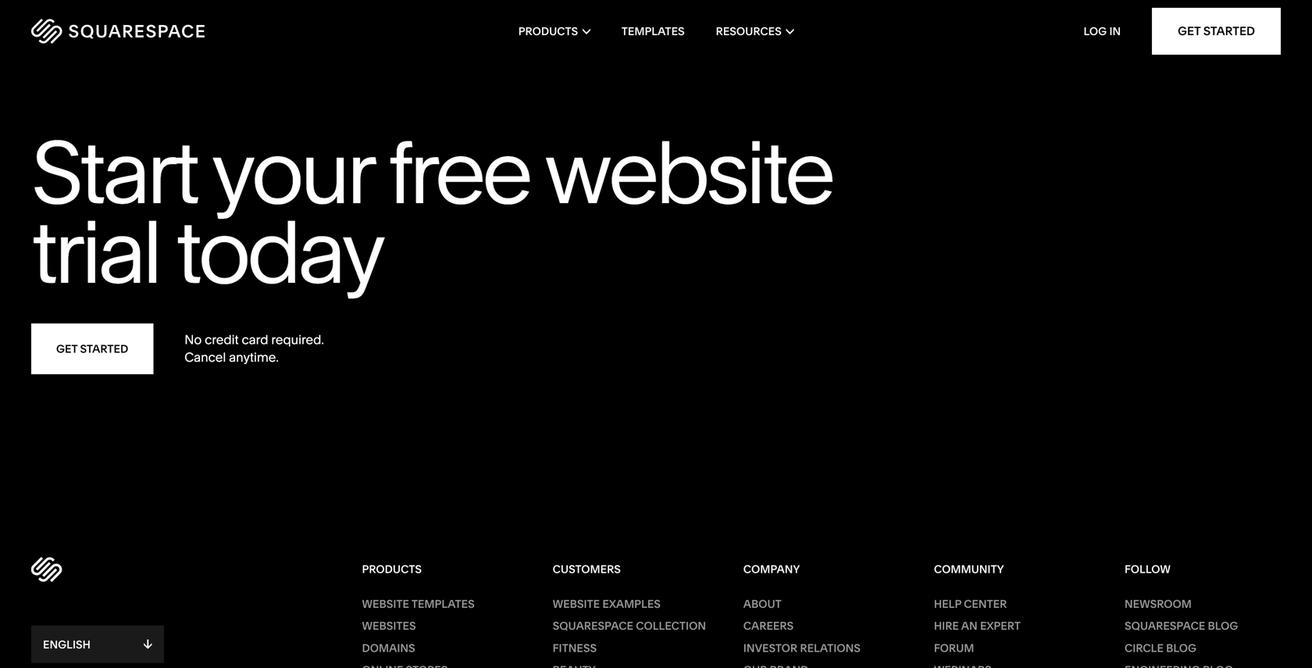 Task type: vqa. For each thing, say whether or not it's contained in the screenshot.


Task type: locate. For each thing, give the bounding box(es) containing it.
relations
[[800, 641, 861, 655]]

1 vertical spatial squarespace logo image
[[31, 557, 62, 582]]

products button
[[519, 0, 591, 63]]

no
[[185, 332, 202, 347]]

website
[[362, 597, 409, 611], [553, 597, 600, 611]]

products
[[519, 25, 578, 38], [362, 563, 422, 576]]

1 vertical spatial squarespace logo link
[[31, 554, 362, 585]]

blog down newsroom link
[[1208, 619, 1239, 633]]

cancel
[[185, 350, 226, 365]]

forum link
[[934, 641, 1091, 655]]

circle blog
[[1125, 641, 1197, 655]]

0 horizontal spatial squarespace
[[553, 619, 634, 633]]

help center
[[934, 597, 1007, 611]]

1 horizontal spatial squarespace
[[1125, 619, 1206, 633]]

0 vertical spatial squarespace logo image
[[31, 19, 205, 44]]

1 squarespace from the left
[[553, 619, 634, 633]]

website templates
[[362, 597, 475, 611]]

1 vertical spatial get
[[56, 342, 78, 355]]

squarespace logo image
[[31, 19, 205, 44], [31, 557, 62, 582]]

your
[[211, 119, 371, 225]]

hire
[[934, 619, 959, 633]]

1 horizontal spatial website
[[553, 597, 600, 611]]

website up websites
[[362, 597, 409, 611]]

investor relations
[[744, 641, 861, 655]]

1 vertical spatial blog
[[1167, 641, 1197, 655]]

1 squarespace logo link from the top
[[31, 19, 281, 44]]

hire an expert
[[934, 619, 1021, 633]]

1 vertical spatial products
[[362, 563, 422, 576]]

squarespace logo link
[[31, 19, 281, 44], [31, 554, 362, 585]]

website inside "link"
[[362, 597, 409, 611]]

blog for circle blog
[[1167, 641, 1197, 655]]

products inside button
[[519, 25, 578, 38]]

websites
[[362, 619, 416, 633]]

1 website from the left
[[362, 597, 409, 611]]

squarespace for circle blog
[[1125, 619, 1206, 633]]

no credit card required. cancel anytime.
[[185, 332, 324, 365]]

0 horizontal spatial get
[[56, 342, 78, 355]]

free
[[388, 119, 529, 225]]

squarespace
[[553, 619, 634, 633], [1125, 619, 1206, 633]]

circle blog link
[[1125, 641, 1281, 655]]

templates
[[622, 25, 685, 38], [412, 597, 475, 611]]

log             in
[[1084, 25, 1121, 38]]

0 vertical spatial blog
[[1208, 619, 1239, 633]]

website examples
[[553, 597, 661, 611]]

collection
[[636, 619, 706, 633]]

1 horizontal spatial templates
[[622, 25, 685, 38]]

an
[[962, 619, 978, 633]]

circle
[[1125, 641, 1164, 655]]

templates link
[[622, 0, 685, 63]]

1 horizontal spatial blog
[[1208, 619, 1239, 633]]

anytime.
[[229, 350, 279, 365]]

start your free website trial today
[[31, 119, 832, 305]]

0 horizontal spatial blog
[[1167, 641, 1197, 655]]

started
[[1204, 24, 1256, 38]]

investor relations link
[[744, 641, 900, 655]]

blog down the squarespace blog
[[1167, 641, 1197, 655]]

1 horizontal spatial products
[[519, 25, 578, 38]]

about link
[[744, 597, 900, 611]]

↓
[[143, 636, 152, 652]]

credit
[[205, 332, 239, 347]]

0 vertical spatial squarespace logo link
[[31, 19, 281, 44]]

0 horizontal spatial website
[[362, 597, 409, 611]]

help center link
[[934, 597, 1091, 611]]

investor
[[744, 641, 798, 655]]

templates inside "link"
[[412, 597, 475, 611]]

website
[[544, 119, 832, 225]]

log             in link
[[1084, 25, 1121, 38]]

2 squarespace from the left
[[1125, 619, 1206, 633]]

squarespace collection
[[553, 619, 706, 633]]

0 vertical spatial get
[[1178, 24, 1201, 38]]

squarespace up circle blog
[[1125, 619, 1206, 633]]

card
[[242, 332, 268, 347]]

get
[[1178, 24, 1201, 38], [56, 342, 78, 355]]

website down customers
[[553, 597, 600, 611]]

today
[[176, 199, 382, 305]]

blog
[[1208, 619, 1239, 633], [1167, 641, 1197, 655]]

squarespace down website examples
[[553, 619, 634, 633]]

2 squarespace logo link from the top
[[31, 554, 362, 585]]

0 vertical spatial products
[[519, 25, 578, 38]]

blog for squarespace blog
[[1208, 619, 1239, 633]]

website for website templates
[[362, 597, 409, 611]]

customers
[[553, 563, 621, 576]]

0 vertical spatial templates
[[622, 25, 685, 38]]

1 horizontal spatial get
[[1178, 24, 1201, 38]]

1 vertical spatial templates
[[412, 597, 475, 611]]

in
[[1110, 25, 1121, 38]]

resources button
[[716, 0, 794, 63]]

2 website from the left
[[553, 597, 600, 611]]

follow
[[1125, 563, 1171, 576]]

0 horizontal spatial templates
[[412, 597, 475, 611]]



Task type: describe. For each thing, give the bounding box(es) containing it.
resources
[[716, 25, 782, 38]]

hire an expert link
[[934, 619, 1091, 633]]

newsroom
[[1125, 597, 1192, 611]]

get started link
[[31, 323, 153, 374]]

websites link
[[362, 619, 518, 633]]

started
[[80, 342, 128, 355]]

start
[[31, 119, 196, 225]]

help
[[934, 597, 962, 611]]

expert
[[981, 619, 1021, 633]]

log
[[1084, 25, 1107, 38]]

squarespace collection link
[[553, 619, 709, 633]]

english
[[43, 638, 91, 651]]

squarespace blog
[[1125, 619, 1239, 633]]

careers
[[744, 619, 794, 633]]

2 squarespace logo image from the top
[[31, 557, 62, 582]]

1 squarespace logo image from the top
[[31, 19, 205, 44]]

about
[[744, 597, 782, 611]]

examples
[[603, 597, 661, 611]]

fitness link
[[553, 641, 709, 655]]

domains link
[[362, 641, 518, 655]]

squarespace for fitness
[[553, 619, 634, 633]]

get for get started
[[1178, 24, 1201, 38]]

website examples link
[[553, 597, 709, 611]]

center
[[964, 597, 1007, 611]]

get started link
[[1153, 8, 1281, 55]]

forum
[[934, 641, 975, 655]]

newsroom link
[[1125, 597, 1281, 611]]

community
[[934, 563, 1004, 576]]

trial
[[31, 199, 159, 305]]

get started
[[1178, 24, 1256, 38]]

fitness
[[553, 641, 597, 655]]

required.
[[271, 332, 324, 347]]

website templates link
[[362, 597, 518, 611]]

squarespace blog link
[[1125, 619, 1281, 633]]

get started
[[56, 342, 128, 355]]

website for website examples
[[553, 597, 600, 611]]

company
[[744, 563, 800, 576]]

0 horizontal spatial products
[[362, 563, 422, 576]]

get for get started
[[56, 342, 78, 355]]

domains
[[362, 641, 415, 655]]

careers link
[[744, 619, 900, 633]]



